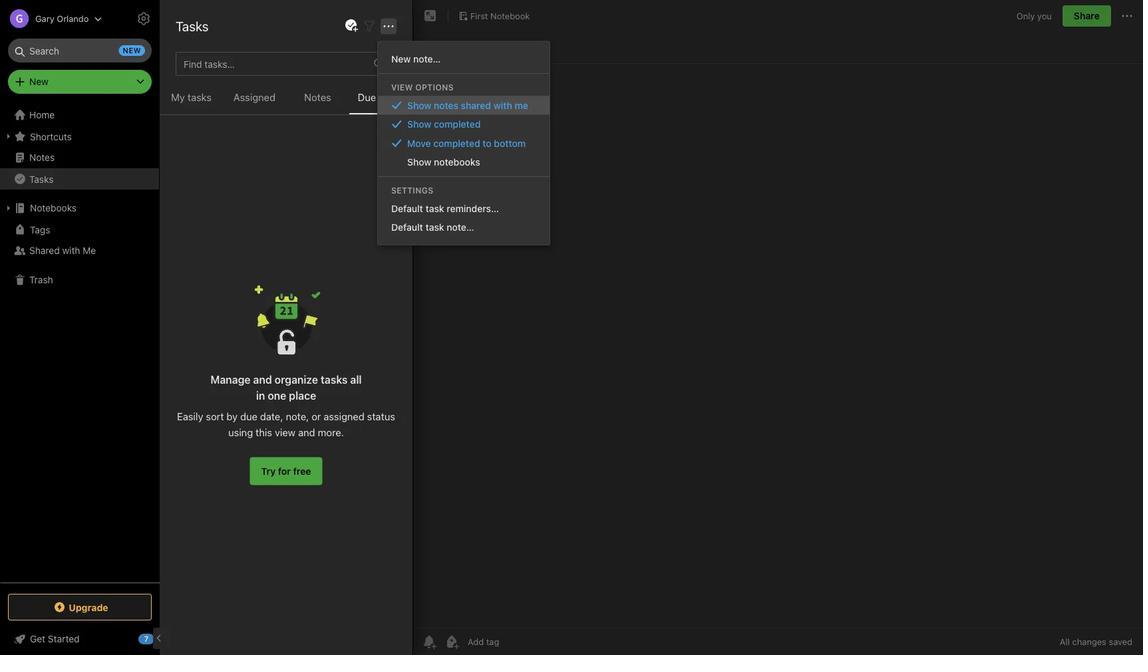 Task type: vqa. For each thing, say whether or not it's contained in the screenshot.
Start writing… text field
no



Task type: locate. For each thing, give the bounding box(es) containing it.
1 horizontal spatial note…
[[447, 222, 474, 233]]

new
[[391, 54, 411, 65], [29, 76, 48, 87]]

one
[[268, 389, 286, 402]]

first notebook
[[471, 11, 530, 21]]

with inside "menu item"
[[494, 100, 512, 111]]

0 vertical spatial tasks
[[188, 92, 212, 103]]

by
[[227, 411, 238, 423]]

or
[[312, 411, 321, 423]]

1 vertical spatial tasks
[[29, 174, 54, 185]]

1 horizontal spatial new
[[391, 54, 411, 65]]

is
[[198, 90, 205, 101]]

0 horizontal spatial note…
[[413, 54, 441, 65]]

notes inside button
[[304, 92, 331, 103]]

tasks
[[176, 18, 209, 34], [29, 174, 54, 185]]

2 horizontal spatial notes
[[304, 92, 331, 103]]

move
[[407, 138, 431, 149]]

shared with me
[[29, 245, 96, 256]]

notebooks
[[30, 203, 77, 214]]

new up home
[[29, 76, 48, 87]]

me
[[83, 245, 96, 256]]

0 vertical spatial task
[[426, 203, 444, 214]]

2 dropdown list menu from the top
[[378, 199, 550, 237]]

notes left due
[[304, 92, 331, 103]]

trash link
[[0, 270, 159, 291]]

1 task from the top
[[426, 203, 444, 214]]

show completed
[[407, 119, 481, 130]]

nov
[[488, 41, 505, 52]]

1 vertical spatial task
[[426, 222, 444, 233]]

free
[[293, 466, 311, 477]]

1 horizontal spatial tasks
[[321, 373, 348, 386]]

Search text field
[[17, 39, 142, 63]]

show inside "menu item"
[[407, 100, 431, 111]]

notes button
[[286, 89, 349, 114]]

tasks up note
[[176, 18, 209, 34]]

new note…
[[391, 54, 441, 65]]

0 horizontal spatial tasks
[[188, 92, 212, 103]]

show for show notebooks
[[407, 157, 431, 168]]

show for show completed
[[407, 119, 431, 130]]

3 show from the top
[[407, 157, 431, 168]]

show down view options
[[407, 100, 431, 111]]

saved
[[1109, 637, 1133, 647]]

show notes shared with me menu item
[[378, 96, 550, 115]]

1 vertical spatial tasks
[[321, 373, 348, 386]]

1 horizontal spatial with
[[494, 100, 512, 111]]

shared with me link
[[0, 240, 159, 262]]

1 vertical spatial dropdown list menu
[[378, 199, 550, 237]]

settings image
[[136, 11, 152, 27]]

completed up "notebooks"
[[433, 138, 480, 149]]

and down note, on the bottom of page
[[298, 427, 315, 439]]

1 vertical spatial show
[[407, 119, 431, 130]]

show
[[407, 100, 431, 111], [407, 119, 431, 130], [407, 157, 431, 168]]

dropdown list menu containing show notes shared with me
[[378, 96, 550, 172]]

1 vertical spatial notes
[[304, 92, 331, 103]]

easily
[[177, 411, 203, 423]]

0 vertical spatial dropdown list menu
[[378, 96, 550, 172]]

0 vertical spatial and
[[253, 373, 272, 386]]

1
[[176, 42, 180, 53]]

note… inside the new note… link
[[413, 54, 441, 65]]

show completed link
[[378, 115, 550, 134]]

view
[[391, 83, 413, 92]]

tasks up notebooks
[[29, 174, 54, 185]]

manage
[[211, 373, 251, 386]]

default for default task reminders…
[[391, 203, 423, 214]]

1 vertical spatial and
[[298, 427, 315, 439]]

tasks
[[188, 92, 212, 103], [321, 373, 348, 386]]

place
[[289, 389, 316, 402]]

tags
[[30, 224, 50, 235]]

1 show from the top
[[407, 100, 431, 111]]

show up the move
[[407, 119, 431, 130]]

2 show from the top
[[407, 119, 431, 130]]

shared
[[29, 245, 60, 256]]

note… down last
[[413, 54, 441, 65]]

add a reminder image
[[421, 634, 437, 650]]

in
[[256, 389, 265, 402]]

default
[[391, 203, 423, 214], [391, 222, 423, 233]]

shortcuts button
[[0, 126, 159, 147]]

0 vertical spatial with
[[494, 100, 512, 111]]

1 dropdown list menu from the top
[[378, 96, 550, 172]]

home
[[29, 109, 55, 120]]

1 horizontal spatial tasks
[[176, 18, 209, 34]]

add tag image
[[444, 634, 460, 650]]

sort
[[206, 411, 224, 423]]

with left the me at the left of the page
[[62, 245, 80, 256]]

share
[[1074, 10, 1100, 21]]

0 horizontal spatial and
[[253, 373, 272, 386]]

share button
[[1063, 5, 1111, 27]]

2 default from the top
[[391, 222, 423, 233]]

note…
[[413, 54, 441, 65], [447, 222, 474, 233]]

0 horizontal spatial with
[[62, 245, 80, 256]]

1 vertical spatial completed
[[433, 138, 480, 149]]

0 vertical spatial note…
[[413, 54, 441, 65]]

0 vertical spatial completed
[[434, 119, 481, 130]]

expand note image
[[423, 8, 439, 24]]

0 vertical spatial new
[[391, 54, 411, 65]]

show down the move
[[407, 157, 431, 168]]

all
[[350, 373, 362, 386]]

this
[[177, 90, 195, 101]]

with left me
[[494, 100, 512, 111]]

2 vertical spatial show
[[407, 157, 431, 168]]

0 vertical spatial default
[[391, 203, 423, 214]]

notes up note
[[188, 13, 225, 29]]

more.
[[318, 427, 344, 439]]

move completed to bottom link
[[378, 134, 550, 153]]

new inside popup button
[[29, 76, 48, 87]]

all changes saved
[[1060, 637, 1133, 647]]

1 vertical spatial note…
[[447, 222, 474, 233]]

task down default task reminders…
[[426, 222, 444, 233]]

Find tasks… text field
[[178, 53, 366, 75]]

1 default from the top
[[391, 203, 423, 214]]

default for default task note…
[[391, 222, 423, 233]]

settings
[[391, 186, 434, 195]]

reminders…
[[447, 203, 499, 214]]

1 vertical spatial with
[[62, 245, 80, 256]]

Account field
[[0, 5, 102, 32]]

tree
[[0, 104, 160, 582]]

new up "view" on the top left of the page
[[391, 54, 411, 65]]

2 task from the top
[[426, 222, 444, 233]]

notes
[[188, 13, 225, 29], [304, 92, 331, 103], [29, 152, 55, 163]]

me
[[515, 100, 528, 111]]

task up 'default task note…'
[[426, 203, 444, 214]]

dropdown list menu
[[378, 96, 550, 172], [378, 199, 550, 237]]

and up in
[[253, 373, 272, 386]]

with
[[494, 100, 512, 111], [62, 245, 80, 256]]

0 vertical spatial show
[[407, 100, 431, 111]]

1 horizontal spatial and
[[298, 427, 315, 439]]

task
[[426, 203, 444, 214], [426, 222, 444, 233]]

0 vertical spatial notes
[[188, 13, 225, 29]]

with inside "tree"
[[62, 245, 80, 256]]

0 vertical spatial tasks
[[176, 18, 209, 34]]

note… down default task reminders… link at the top of page
[[447, 222, 474, 233]]

home link
[[0, 104, 160, 126]]

tasks inside button
[[29, 174, 54, 185]]

1 vertical spatial new
[[29, 76, 48, 87]]

gary
[[35, 14, 54, 24]]

2 completed from the top
[[433, 138, 480, 149]]

0 horizontal spatial notes
[[29, 152, 55, 163]]

0 horizontal spatial new
[[29, 76, 48, 87]]

new for new note…
[[391, 54, 411, 65]]

try for free
[[261, 466, 311, 477]]

new
[[123, 46, 141, 55]]

first notebook button
[[454, 7, 535, 25]]

and
[[253, 373, 272, 386], [298, 427, 315, 439]]

hello
[[177, 76, 200, 87]]

1 completed from the top
[[434, 119, 481, 130]]

completed down show notes shared with me "menu item"
[[434, 119, 481, 130]]

13,
[[507, 41, 519, 52]]

started
[[48, 634, 80, 645]]

notes
[[434, 100, 459, 111]]

0 horizontal spatial tasks
[[29, 174, 54, 185]]

tasks inside "button"
[[188, 92, 212, 103]]

default task note… link
[[378, 218, 550, 237]]

assigned
[[234, 92, 276, 103]]

edited
[[445, 41, 472, 52]]

upgrade
[[69, 602, 108, 613]]

click to collapse image
[[155, 631, 165, 647]]

notes down shortcuts
[[29, 152, 55, 163]]

using
[[228, 427, 253, 439]]

this
[[256, 427, 272, 439]]

1 vertical spatial default
[[391, 222, 423, 233]]

view
[[275, 427, 296, 439]]



Task type: describe. For each thing, give the bounding box(es) containing it.
test
[[215, 90, 231, 101]]

shared
[[461, 100, 491, 111]]

date,
[[260, 411, 283, 423]]

Help and Learning task checklist field
[[0, 629, 160, 650]]

1 note
[[176, 42, 202, 53]]

1 horizontal spatial notes
[[188, 13, 225, 29]]

show notes shared with me link
[[378, 96, 550, 115]]

due
[[358, 92, 376, 103]]

options
[[416, 83, 454, 92]]

assigned
[[324, 411, 365, 423]]

default task reminders… link
[[378, 199, 550, 218]]

note,
[[286, 411, 309, 423]]

try
[[261, 466, 276, 477]]

notes link
[[0, 147, 159, 168]]

note window element
[[413, 0, 1143, 656]]

more actions and view options image
[[381, 18, 397, 34]]

and inside manage and organize tasks all in one place
[[253, 373, 272, 386]]

due
[[240, 411, 257, 423]]

to
[[483, 138, 492, 149]]

show for show notes shared with me
[[407, 100, 431, 111]]

manage and organize tasks all in one place
[[211, 373, 362, 402]]

tasks button
[[0, 168, 159, 190]]

my tasks button
[[160, 89, 223, 114]]

due dates button
[[349, 89, 413, 114]]

notebooks link
[[0, 198, 159, 219]]

view options
[[391, 83, 454, 92]]

tags button
[[0, 219, 159, 240]]

dates
[[379, 92, 404, 103]]

easily sort by due date, note, or assigned status using this view and more.
[[177, 411, 395, 439]]

try for free button
[[250, 458, 322, 486]]

trash
[[29, 275, 53, 286]]

upgrade button
[[8, 594, 152, 621]]

Filter tasks field
[[361, 18, 377, 34]]

new note… link
[[378, 50, 550, 69]]

get started
[[30, 634, 80, 645]]

notebook
[[491, 11, 530, 21]]

and inside easily sort by due date, note, or assigned status using this view and more.
[[298, 427, 315, 439]]

More actions and view options field
[[377, 18, 397, 34]]

note
[[182, 42, 202, 53]]

my
[[171, 92, 185, 103]]

get
[[30, 634, 45, 645]]

last edited on nov 13, 2023
[[424, 41, 545, 52]]

expand notebooks image
[[3, 203, 14, 214]]

new search field
[[17, 39, 145, 63]]

new task image
[[343, 18, 359, 34]]

changes
[[1073, 637, 1107, 647]]

default task note…
[[391, 222, 474, 233]]

only
[[1017, 11, 1035, 21]]

for
[[278, 466, 291, 477]]

completed for move
[[433, 138, 480, 149]]

hello this is a test
[[177, 76, 231, 101]]

organize
[[275, 373, 318, 386]]

orlando
[[57, 14, 89, 24]]

due dates
[[358, 92, 404, 103]]

filter tasks image
[[361, 18, 377, 34]]

first
[[471, 11, 488, 21]]

on
[[474, 41, 485, 52]]

show notebooks link
[[378, 153, 550, 172]]

2 vertical spatial notes
[[29, 152, 55, 163]]

a
[[207, 90, 212, 101]]

2023
[[522, 41, 545, 52]]

tasks inside manage and organize tasks all in one place
[[321, 373, 348, 386]]

last
[[424, 41, 442, 52]]

bottom
[[494, 138, 526, 149]]

you
[[1038, 11, 1052, 21]]

show notes shared with me
[[407, 100, 528, 111]]

tree containing home
[[0, 104, 160, 582]]

task for note…
[[426, 222, 444, 233]]

dropdown list menu containing default task reminders…
[[378, 199, 550, 237]]

only you
[[1017, 11, 1052, 21]]

task for reminders…
[[426, 203, 444, 214]]

shortcuts
[[30, 131, 72, 142]]

new for new
[[29, 76, 48, 87]]

notebooks
[[434, 157, 480, 168]]

gary orlando
[[35, 14, 89, 24]]

completed for show
[[434, 119, 481, 130]]

all
[[1060, 637, 1070, 647]]

note… inside default task note… link
[[447, 222, 474, 233]]

show notebooks
[[407, 157, 480, 168]]

7
[[144, 635, 149, 644]]

new button
[[8, 70, 152, 94]]

Note Editor text field
[[413, 64, 1143, 628]]

assigned button
[[223, 89, 286, 114]]



